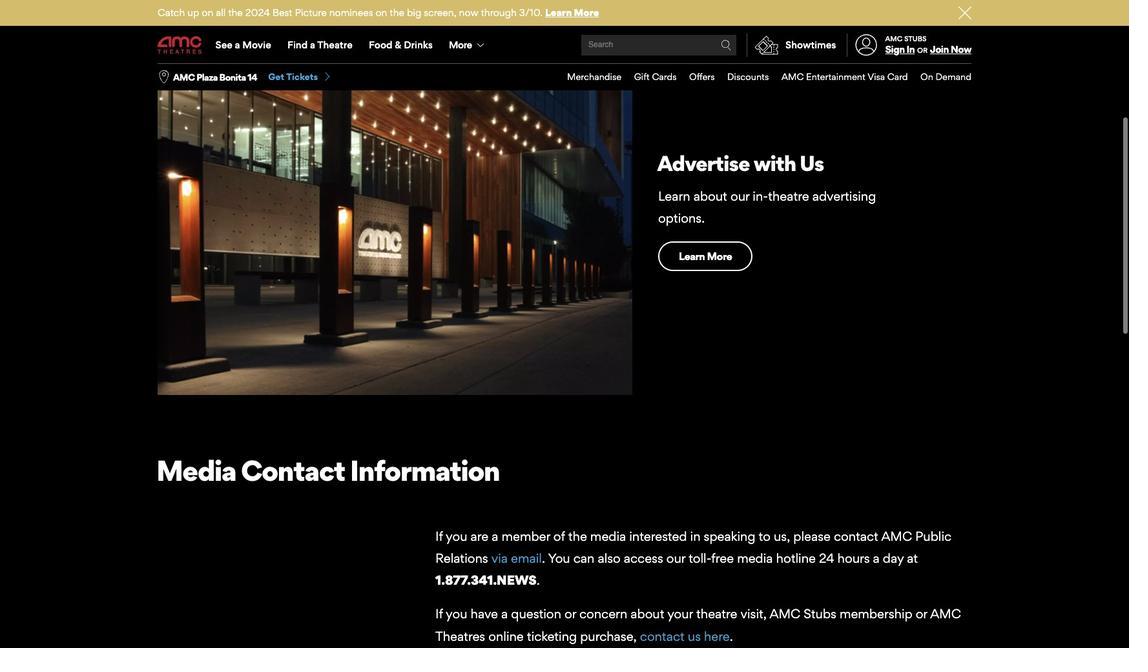 Task type: locate. For each thing, give the bounding box(es) containing it.
0 vertical spatial theatre
[[768, 189, 809, 204]]

1 vertical spatial theatre
[[697, 607, 738, 623]]

0 horizontal spatial our
[[667, 551, 686, 567]]

menu down showtimes image
[[555, 64, 972, 90]]

showtimes image
[[748, 34, 786, 57]]

stubs up in
[[905, 34, 927, 43]]

2 vertical spatial .
[[730, 629, 733, 645]]

2 horizontal spatial .
[[730, 629, 733, 645]]

you for are
[[446, 529, 468, 545]]

our left in-
[[731, 189, 750, 204]]

theatre
[[768, 189, 809, 204], [697, 607, 738, 623]]

visit,
[[741, 607, 767, 623]]

more button
[[441, 27, 495, 63]]

or right in
[[917, 46, 928, 55]]

0 horizontal spatial about
[[631, 607, 665, 623]]

ticketing
[[527, 629, 577, 645]]

a right are
[[492, 529, 498, 545]]

the inside if you are a member of the media interested in speaking to us, please contact amc public relations
[[568, 529, 587, 545]]

our
[[731, 189, 750, 204], [667, 551, 686, 567]]

theatres
[[436, 629, 485, 645]]

member
[[502, 529, 550, 545]]

0 horizontal spatial contact
[[640, 629, 685, 645]]

media
[[590, 529, 626, 545], [737, 551, 773, 567]]

or
[[917, 46, 928, 55], [565, 607, 576, 623], [916, 607, 928, 623]]

2024
[[245, 6, 270, 19]]

see
[[216, 39, 233, 51]]

2 horizontal spatial the
[[568, 529, 587, 545]]

stubs left membership
[[804, 607, 837, 623]]

if inside if you have a question or concern about your theatre visit, amc stubs membership or amc theatres online ticketing purchase,
[[436, 607, 443, 623]]

if inside if you are a member of the media interested in speaking to us, please contact amc public relations
[[436, 529, 443, 545]]

media up also
[[590, 529, 626, 545]]

investor relations image
[[158, 57, 633, 395]]

get tickets
[[268, 71, 318, 82]]

the right all
[[228, 6, 243, 19]]

about left your
[[631, 607, 665, 623]]

a left day
[[873, 551, 880, 567]]

.
[[542, 551, 545, 567], [537, 573, 540, 589], [730, 629, 733, 645]]

you up theatres
[[446, 607, 468, 623]]

learn inside learn more link
[[679, 250, 705, 263]]

. down email
[[537, 573, 540, 589]]

2 you from the top
[[446, 607, 468, 623]]

amc plaza bonita 14
[[173, 71, 257, 82]]

our left toll-
[[667, 551, 686, 567]]

0 vertical spatial learn more link
[[545, 6, 599, 19]]

1 you from the top
[[446, 529, 468, 545]]

contact down your
[[640, 629, 685, 645]]

more
[[574, 6, 599, 19], [449, 39, 472, 51], [707, 250, 732, 263]]

1 vertical spatial if
[[436, 607, 443, 623]]

0 vertical spatial our
[[731, 189, 750, 204]]

learn more link
[[545, 6, 599, 19], [658, 241, 753, 271]]

learn up "options."
[[658, 189, 691, 204]]

also
[[598, 551, 621, 567]]

1 vertical spatial .
[[537, 573, 540, 589]]

if for if you are a member of the media interested in speaking to us, please contact amc public relations
[[436, 529, 443, 545]]

please
[[794, 529, 831, 545]]

0 horizontal spatial media
[[590, 529, 626, 545]]

you inside if you are a member of the media interested in speaking to us, please contact amc public relations
[[446, 529, 468, 545]]

if up 'relations'
[[436, 529, 443, 545]]

contact up hours
[[834, 529, 879, 545]]

1 vertical spatial contact
[[640, 629, 685, 645]]

theatre up here
[[697, 607, 738, 623]]

through
[[481, 6, 517, 19]]

1 if from the top
[[436, 529, 443, 545]]

0 horizontal spatial on
[[202, 6, 213, 19]]

1 horizontal spatial .
[[542, 551, 545, 567]]

1 horizontal spatial on
[[376, 6, 387, 19]]

menu
[[158, 27, 972, 63], [555, 64, 972, 90]]

big
[[407, 6, 422, 19]]

amc logo image
[[158, 36, 203, 54], [158, 36, 203, 54]]

the left big
[[390, 6, 405, 19]]

24
[[819, 551, 835, 567]]

2 if from the top
[[436, 607, 443, 623]]

1 horizontal spatial stubs
[[905, 34, 927, 43]]

if you have a question or concern about your theatre visit, amc stubs membership or amc theatres online ticketing purchase,
[[436, 607, 961, 645]]

a right have
[[501, 607, 508, 623]]

the
[[228, 6, 243, 19], [390, 6, 405, 19], [568, 529, 587, 545]]

contact
[[241, 454, 345, 488]]

can
[[574, 551, 595, 567]]

you up 'relations'
[[446, 529, 468, 545]]

0 vertical spatial about
[[694, 189, 728, 204]]

1 horizontal spatial learn more link
[[658, 241, 753, 271]]

drinks
[[404, 39, 433, 51]]

speaking
[[704, 529, 756, 545]]

0 vertical spatial menu
[[158, 27, 972, 63]]

amc
[[886, 34, 903, 43], [782, 71, 804, 82], [173, 71, 195, 82], [882, 529, 912, 545], [770, 607, 801, 623], [931, 607, 961, 623]]

about
[[694, 189, 728, 204], [631, 607, 665, 623]]

learn more link down "options."
[[658, 241, 753, 271]]

get tickets link
[[268, 71, 332, 83]]

media inside if you are a member of the media interested in speaking to us, please contact amc public relations
[[590, 529, 626, 545]]

0 horizontal spatial .
[[537, 573, 540, 589]]

you inside if you have a question or concern about your theatre visit, amc stubs membership or amc theatres online ticketing purchase,
[[446, 607, 468, 623]]

about inside if you have a question or concern about your theatre visit, amc stubs membership or amc theatres online ticketing purchase,
[[631, 607, 665, 623]]

search the AMC website text field
[[587, 40, 721, 50]]

2 on from the left
[[376, 6, 387, 19]]

see a movie link
[[207, 27, 279, 63]]

0 vertical spatial you
[[446, 529, 468, 545]]

or up ticketing
[[565, 607, 576, 623]]

amc inside amc entertainment visa card link
[[782, 71, 804, 82]]

access
[[624, 551, 663, 567]]

0 vertical spatial stubs
[[905, 34, 927, 43]]

0 vertical spatial more
[[574, 6, 599, 19]]

stubs
[[905, 34, 927, 43], [804, 607, 837, 623]]

learn for learn about our in-theatre advertising options.
[[658, 189, 691, 204]]

if up theatres
[[436, 607, 443, 623]]

amc stubs sign in or join now
[[886, 34, 972, 56]]

0 vertical spatial contact
[[834, 529, 879, 545]]

0 vertical spatial if
[[436, 529, 443, 545]]

on right nominees
[[376, 6, 387, 19]]

1 vertical spatial learn more link
[[658, 241, 753, 271]]

0 vertical spatial media
[[590, 529, 626, 545]]

your
[[668, 607, 693, 623]]

1 vertical spatial you
[[446, 607, 468, 623]]

1 vertical spatial menu
[[555, 64, 972, 90]]

learn more link right 3/10.
[[545, 6, 599, 19]]

stubs inside if you have a question or concern about your theatre visit, amc stubs membership or amc theatres online ticketing purchase,
[[804, 607, 837, 623]]

1 horizontal spatial our
[[731, 189, 750, 204]]

amc plaza bonita 14 button
[[173, 71, 257, 83]]

the right of
[[568, 529, 587, 545]]

0 horizontal spatial more
[[449, 39, 472, 51]]

2 horizontal spatial more
[[707, 250, 732, 263]]

1 vertical spatial stubs
[[804, 607, 837, 623]]

. left you
[[542, 551, 545, 567]]

on demand
[[921, 71, 972, 82]]

catch up on all the 2024 best picture nominees on the big screen, now through 3/10. learn more
[[158, 6, 599, 19]]

1 vertical spatial more
[[449, 39, 472, 51]]

if
[[436, 529, 443, 545], [436, 607, 443, 623]]

showtimes
[[786, 39, 836, 51]]

learn for learn more
[[679, 250, 705, 263]]

find a theatre link
[[279, 27, 361, 63]]

0 horizontal spatial learn more link
[[545, 6, 599, 19]]

on left all
[[202, 6, 213, 19]]

. right us
[[730, 629, 733, 645]]

in
[[907, 43, 915, 56]]

in-
[[753, 189, 768, 204]]

purchase,
[[580, 629, 637, 645]]

1 horizontal spatial theatre
[[768, 189, 809, 204]]

a
[[235, 39, 240, 51], [310, 39, 315, 51], [492, 529, 498, 545], [873, 551, 880, 567], [501, 607, 508, 623]]

theatre down the with
[[768, 189, 809, 204]]

sign
[[886, 43, 905, 56]]

best
[[273, 6, 292, 19]]

you
[[446, 529, 468, 545], [446, 607, 468, 623]]

menu containing merchandise
[[555, 64, 972, 90]]

0 horizontal spatial theatre
[[697, 607, 738, 623]]

concern
[[580, 607, 628, 623]]

catch
[[158, 6, 185, 19]]

email
[[511, 551, 542, 567]]

screen,
[[424, 6, 457, 19]]

learn right 3/10.
[[545, 6, 572, 19]]

movie
[[243, 39, 271, 51]]

1 horizontal spatial contact
[[834, 529, 879, 545]]

media contact information
[[156, 454, 500, 488]]

a right see
[[235, 39, 240, 51]]

learn down "options."
[[679, 250, 705, 263]]

toll-
[[689, 551, 712, 567]]

get
[[268, 71, 285, 82]]

on
[[921, 71, 934, 82]]

learn inside learn about our in-theatre advertising options.
[[658, 189, 691, 204]]

2 vertical spatial learn
[[679, 250, 705, 263]]

gift cards
[[634, 71, 677, 82]]

1 horizontal spatial about
[[694, 189, 728, 204]]

1 horizontal spatial media
[[737, 551, 773, 567]]

media down the to
[[737, 551, 773, 567]]

menu up merchandise link
[[158, 27, 972, 63]]

0 horizontal spatial stubs
[[804, 607, 837, 623]]

1 vertical spatial learn
[[658, 189, 691, 204]]

join now button
[[930, 43, 972, 56]]

1 vertical spatial about
[[631, 607, 665, 623]]

1 vertical spatial media
[[737, 551, 773, 567]]

about down advertise
[[694, 189, 728, 204]]

1.877.341.news
[[436, 573, 537, 589]]

interested
[[630, 529, 687, 545]]



Task type: describe. For each thing, give the bounding box(es) containing it.
about inside learn about our in-theatre advertising options.
[[694, 189, 728, 204]]

3/10.
[[519, 6, 543, 19]]

via email . you can also access our toll-free media hotline 24 hours a day at
[[492, 551, 918, 567]]

2 vertical spatial more
[[707, 250, 732, 263]]

now
[[459, 6, 479, 19]]

advertising
[[813, 189, 876, 204]]

sign in button
[[886, 43, 915, 56]]

are
[[471, 529, 489, 545]]

theatre inside learn about our in-theatre advertising options.
[[768, 189, 809, 204]]

1 vertical spatial our
[[667, 551, 686, 567]]

demand
[[936, 71, 972, 82]]

stubs inside amc stubs sign in or join now
[[905, 34, 927, 43]]

discounts link
[[715, 64, 769, 90]]

at
[[907, 551, 918, 567]]

now
[[951, 43, 972, 56]]

to
[[759, 529, 771, 545]]

tickets
[[286, 71, 318, 82]]

offers link
[[677, 64, 715, 90]]

theatre inside if you have a question or concern about your theatre visit, amc stubs membership or amc theatres online ticketing purchase,
[[697, 607, 738, 623]]

public
[[916, 529, 952, 545]]

contact inside if you are a member of the media interested in speaking to us, please contact amc public relations
[[834, 529, 879, 545]]

1 horizontal spatial the
[[390, 6, 405, 19]]

1.877.341.news .
[[436, 573, 540, 589]]

submit search icon image
[[721, 40, 731, 50]]

sign in or join amc stubs element
[[847, 27, 972, 63]]

a inside if you have a question or concern about your theatre visit, amc stubs membership or amc theatres online ticketing purchase,
[[501, 607, 508, 623]]

advertise
[[657, 150, 750, 176]]

gift
[[634, 71, 650, 82]]

bonita
[[219, 71, 246, 82]]

find
[[288, 39, 308, 51]]

&
[[395, 39, 402, 51]]

in
[[690, 529, 701, 545]]

1 horizontal spatial more
[[574, 6, 599, 19]]

contact us here link
[[640, 629, 730, 645]]

on demand link
[[908, 64, 972, 90]]

see a movie
[[216, 39, 271, 51]]

day
[[883, 551, 904, 567]]

0 vertical spatial learn
[[545, 6, 572, 19]]

picture
[[295, 6, 327, 19]]

find a theatre
[[288, 39, 353, 51]]

food & drinks link
[[361, 27, 441, 63]]

showtimes link
[[747, 34, 836, 57]]

have
[[471, 607, 498, 623]]

free
[[712, 551, 734, 567]]

hotline
[[776, 551, 816, 567]]

food
[[369, 39, 393, 51]]

amc inside button
[[173, 71, 195, 82]]

via
[[492, 551, 508, 567]]

question
[[511, 607, 561, 623]]

with
[[754, 150, 796, 176]]

of
[[554, 529, 565, 545]]

information
[[350, 454, 500, 488]]

user profile image
[[848, 34, 885, 56]]

plaza
[[197, 71, 218, 82]]

online
[[489, 629, 524, 645]]

discounts
[[728, 71, 769, 82]]

up
[[187, 6, 199, 19]]

if for if you have a question or concern about your theatre visit, amc stubs membership or amc theatres online ticketing purchase,
[[436, 607, 443, 623]]

0 vertical spatial .
[[542, 551, 545, 567]]

card
[[888, 71, 908, 82]]

you for have
[[446, 607, 468, 623]]

gift cards link
[[622, 64, 677, 90]]

media
[[156, 454, 236, 488]]

1 on from the left
[[202, 6, 213, 19]]

more inside button
[[449, 39, 472, 51]]

cards
[[652, 71, 677, 82]]

learn about our in-theatre advertising options.
[[658, 189, 876, 226]]

or right membership
[[916, 607, 928, 623]]

a inside if you are a member of the media interested in speaking to us, please contact amc public relations
[[492, 529, 498, 545]]

learn more
[[679, 250, 732, 263]]

offers
[[689, 71, 715, 82]]

amc entertainment visa card link
[[769, 64, 908, 90]]

amc entertainment visa card
[[782, 71, 908, 82]]

cookie consent banner dialog
[[0, 614, 1129, 649]]

all
[[216, 6, 226, 19]]

0 horizontal spatial the
[[228, 6, 243, 19]]

if you are a member of the media interested in speaking to us, please contact amc public relations
[[436, 529, 952, 567]]

join
[[930, 43, 949, 56]]

menu containing more
[[158, 27, 972, 63]]

us
[[800, 150, 824, 176]]

merchandise link
[[555, 64, 622, 90]]

relations
[[436, 551, 488, 567]]

us
[[688, 629, 701, 645]]

membership
[[840, 607, 913, 623]]

options.
[[658, 211, 705, 226]]

visa
[[868, 71, 885, 82]]

a right find
[[310, 39, 315, 51]]

our inside learn about our in-theatre advertising options.
[[731, 189, 750, 204]]

amc inside if you are a member of the media interested in speaking to us, please contact amc public relations
[[882, 529, 912, 545]]

advertise with us
[[657, 150, 824, 176]]

us,
[[774, 529, 790, 545]]

here
[[704, 629, 730, 645]]

contact us here .
[[640, 629, 733, 645]]

or inside amc stubs sign in or join now
[[917, 46, 928, 55]]

first floor stairwell inside the amc theatre support center image
[[0, 0, 1129, 36]]

via email link
[[492, 551, 542, 567]]

you
[[548, 551, 570, 567]]

amc inside amc stubs sign in or join now
[[886, 34, 903, 43]]

theatre
[[317, 39, 353, 51]]

hours
[[838, 551, 870, 567]]



Task type: vqa. For each thing, say whether or not it's contained in the screenshot.
hr
no



